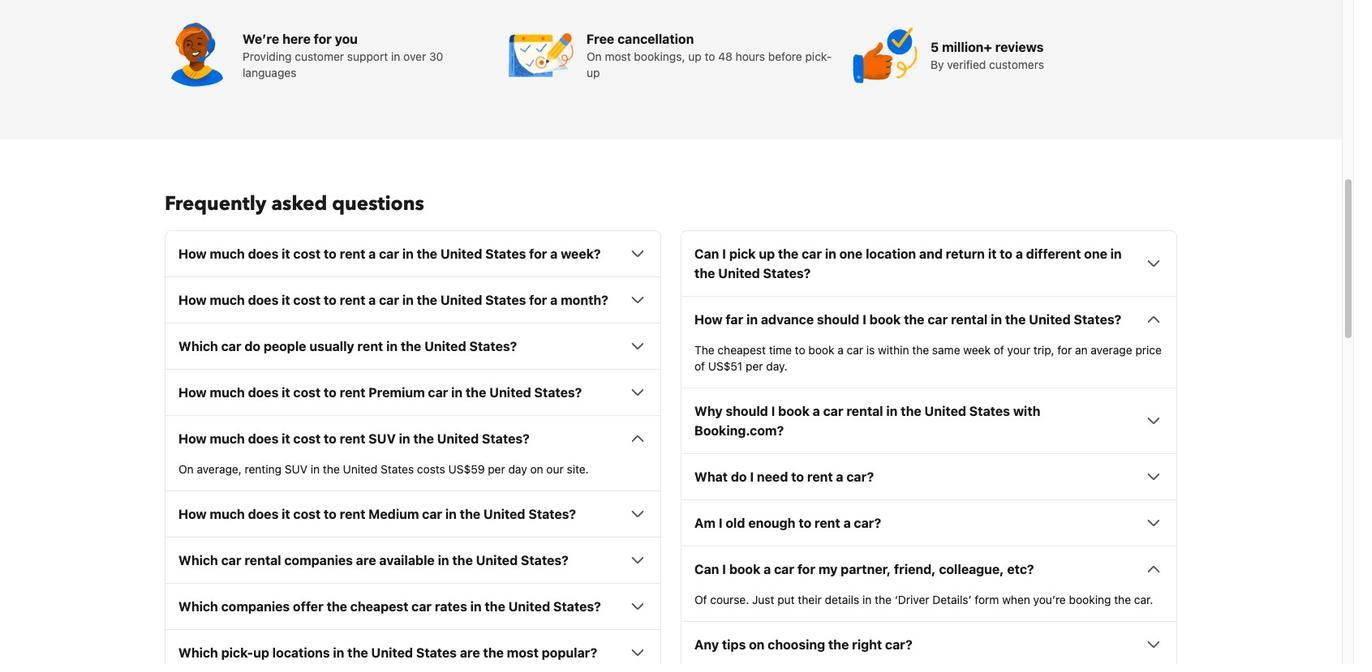 Task type: vqa. For each thing, say whether or not it's contained in the screenshot.
– inside the WHETHER IT'S A HOTEL OR A TREE HOUSE, A LAST-MINUTE TICKET TO AN ATTRACTION, OR A RENTAL CAR TO GET AROUND – WE HAVE IT.
no



Task type: describe. For each thing, give the bounding box(es) containing it.
just
[[752, 593, 774, 607]]

a left week?
[[550, 247, 558, 261]]

price
[[1135, 343, 1162, 357]]

which car do people usually rent in the united states? button
[[178, 337, 647, 356]]

frequently
[[165, 191, 266, 218]]

any tips on choosing the right car? button
[[694, 635, 1163, 655]]

united inside can i pick up the car in one location and return it to a different one in the united states?
[[718, 266, 760, 281]]

much for how much does it cost to rent suv in the united states?
[[210, 432, 245, 446]]

how much does it cost to rent medium car in the united states?
[[178, 507, 576, 522]]

the inside the cheapest time to book a car is within the same week of your trip, for an average price of us$51 per day.
[[912, 343, 929, 357]]

1 vertical spatial suv
[[285, 463, 308, 476]]

frequently asked questions
[[165, 191, 424, 218]]

most inside free cancellation on most bookings, up to 48 hours before pick- up
[[605, 50, 631, 64]]

why
[[694, 404, 723, 419]]

us$51
[[708, 360, 743, 373]]

popular?
[[542, 646, 597, 661]]

in inside we're here for you providing customer support in over 30 languages
[[391, 50, 400, 64]]

right
[[852, 638, 882, 653]]

the right 'rates'
[[485, 600, 505, 614]]

which companies offer the cheapest car rates in the united states?
[[178, 600, 601, 614]]

to inside free cancellation on most bookings, up to 48 hours before pick- up
[[705, 50, 715, 64]]

states left month?
[[485, 293, 526, 308]]

am i old enough to rent a car?
[[694, 516, 881, 531]]

rental inside how far in advance should i book the car rental in the united states? dropdown button
[[951, 313, 988, 327]]

how much does it cost to rent medium car in the united states? button
[[178, 505, 647, 524]]

partner,
[[841, 562, 891, 577]]

return
[[946, 247, 985, 261]]

the
[[694, 343, 714, 357]]

which for which pick-up locations in the united states are the most popular?
[[178, 646, 218, 661]]

the up 'rates'
[[452, 554, 473, 568]]

friend,
[[894, 562, 936, 577]]

it for how much does it cost to rent a car in the united states for a month?
[[282, 293, 290, 308]]

up inside can i pick up the car in one location and return it to a different one in the united states?
[[759, 247, 775, 261]]

the left car.
[[1114, 593, 1131, 607]]

states? inside dropdown button
[[469, 339, 517, 354]]

your
[[1007, 343, 1030, 357]]

for inside the cheapest time to book a car is within the same week of your trip, for an average price of us$51 per day.
[[1057, 343, 1072, 357]]

can i pick up the car in one location and return it to a different one in the united states? button
[[694, 244, 1163, 283]]

how much does it cost to rent a car in the united states for a month? button
[[178, 291, 647, 310]]

average
[[1091, 343, 1132, 357]]

rent up on average, renting suv in the united states costs us$59 per day on our site.
[[340, 432, 365, 446]]

does for how much does it cost to rent a car in the united states for a month?
[[248, 293, 279, 308]]

how for how much does it cost to rent a car in the united states for a month?
[[178, 293, 207, 308]]

a down how much does it cost to rent a car in the united states for a week?
[[369, 293, 376, 308]]

why should i book a car rental in the united states with booking.com?
[[694, 404, 1040, 438]]

to inside how much does it cost to rent premium car in the united states? dropdown button
[[324, 386, 337, 400]]

in inside dropdown button
[[386, 339, 398, 354]]

old
[[726, 516, 745, 531]]

here
[[282, 32, 311, 46]]

of
[[694, 593, 707, 607]]

0 vertical spatial on
[[530, 463, 543, 476]]

the down how much does it cost to rent a car in the united states for a week? dropdown button
[[417, 293, 437, 308]]

to inside how much does it cost to rent medium car in the united states? dropdown button
[[324, 507, 337, 522]]

the left popular?
[[483, 646, 504, 661]]

how much does it cost to rent suv in the united states?
[[178, 432, 530, 446]]

details'
[[932, 593, 972, 607]]

car? inside any tips on choosing the right car? 'dropdown button'
[[885, 638, 913, 653]]

car inside can i pick up the car in one location and return it to a different one in the united states?
[[802, 247, 822, 261]]

month?
[[561, 293, 608, 308]]

the up how much does it cost to rent a car in the united states for a month? dropdown button
[[417, 247, 437, 261]]

is
[[866, 343, 875, 357]]

rent left medium
[[340, 507, 365, 522]]

day.
[[766, 360, 787, 373]]

a up can i book a car for my partner, friend, colleague, etc? on the bottom right of page
[[843, 516, 851, 531]]

which car rental companies are available in the united states?
[[178, 554, 569, 568]]

cost for how much does it cost to rent a car in the united states for a month?
[[293, 293, 321, 308]]

a down why should i book a car rental in the united states with booking.com?
[[836, 470, 843, 485]]

we're
[[243, 32, 279, 46]]

for inside 'can i book a car for my partner, friend, colleague, etc?' dropdown button
[[797, 562, 815, 577]]

week
[[963, 343, 991, 357]]

for inside how much does it cost to rent a car in the united states for a week? dropdown button
[[529, 247, 547, 261]]

does for how much does it cost to rent a car in the united states for a week?
[[248, 247, 279, 261]]

1 one from the left
[[839, 247, 863, 261]]

cost for how much does it cost to rent medium car in the united states?
[[293, 507, 321, 522]]

location
[[866, 247, 916, 261]]

pick- inside dropdown button
[[221, 646, 253, 661]]

2 one from the left
[[1084, 247, 1107, 261]]

week?
[[561, 247, 601, 261]]

within
[[878, 343, 909, 357]]

bookings,
[[634, 50, 685, 64]]

car inside dropdown button
[[221, 339, 241, 354]]

trip,
[[1033, 343, 1054, 357]]

can i book a car for my partner, friend, colleague, etc? button
[[694, 560, 1163, 579]]

what do i need to rent a car? button
[[694, 468, 1163, 487]]

cheapest inside dropdown button
[[350, 600, 408, 614]]

a left month?
[[550, 293, 558, 308]]

to inside the cheapest time to book a car is within the same week of your trip, for an average price of us$51 per day.
[[795, 343, 805, 357]]

costs
[[417, 463, 445, 476]]

the left the right
[[828, 638, 849, 653]]

i left need
[[750, 470, 754, 485]]

available
[[379, 554, 435, 568]]

i left 'old'
[[719, 516, 723, 531]]

i up is
[[862, 313, 866, 327]]

it for how much does it cost to rent medium car in the united states?
[[282, 507, 290, 522]]

can i pick up the car in one location and return it to a different one in the united states?
[[694, 247, 1122, 281]]

rates
[[435, 600, 467, 614]]

etc?
[[1007, 562, 1034, 577]]

you
[[335, 32, 358, 46]]

to inside how much does it cost to rent a car in the united states for a month? dropdown button
[[324, 293, 337, 308]]

does for how much does it cost to rent premium car in the united states?
[[248, 386, 279, 400]]

the up costs
[[413, 432, 434, 446]]

book inside the cheapest time to book a car is within the same week of your trip, for an average price of us$51 per day.
[[808, 343, 834, 357]]

i up "course."
[[722, 562, 726, 577]]

the down which companies offer the cheapest car rates in the united states?
[[347, 646, 368, 661]]

rent down questions
[[340, 247, 365, 261]]

the down us$59
[[460, 507, 480, 522]]

the inside why should i book a car rental in the united states with booking.com?
[[901, 404, 921, 419]]

which companies offer the cheapest car rates in the united states? button
[[178, 597, 647, 617]]

am i old enough to rent a car? button
[[694, 514, 1163, 533]]

which pick-up locations in the united states are the most popular?
[[178, 646, 597, 661]]

you're
[[1033, 593, 1066, 607]]

need
[[757, 470, 788, 485]]

booking.com?
[[694, 424, 784, 438]]

the up within
[[904, 313, 925, 327]]

a inside can i pick up the car in one location and return it to a different one in the united states?
[[1016, 247, 1023, 261]]

what do i need to rent a car?
[[694, 470, 874, 485]]

how much does it cost to rent premium car in the united states?
[[178, 386, 582, 400]]

an
[[1075, 343, 1088, 357]]

we're here for you image
[[165, 23, 230, 88]]

offer
[[293, 600, 323, 614]]

questions
[[332, 191, 424, 218]]

1 vertical spatial companies
[[221, 600, 290, 614]]

for inside we're here for you providing customer support in over 30 languages
[[314, 32, 332, 46]]

it for how much does it cost to rent premium car in the united states?
[[282, 386, 290, 400]]

why should i book a car rental in the united states with booking.com? button
[[694, 402, 1163, 441]]

car inside dropdown button
[[428, 386, 448, 400]]

the cheapest time to book a car is within the same week of your trip, for an average price of us$51 per day.
[[694, 343, 1162, 373]]

which for which car rental companies are available in the united states?
[[178, 554, 218, 568]]

course.
[[710, 593, 749, 607]]

up down free at top left
[[587, 66, 600, 80]]

asked
[[271, 191, 327, 218]]

30
[[429, 50, 443, 64]]

free cancellation image
[[509, 23, 574, 88]]

different
[[1026, 247, 1081, 261]]

their
[[798, 593, 822, 607]]

5 million+ reviews image
[[853, 23, 918, 88]]

free cancellation on most bookings, up to 48 hours before pick- up
[[587, 32, 832, 80]]

how for how much does it cost to rent a car in the united states for a week?
[[178, 247, 207, 261]]

should inside why should i book a car rental in the united states with booking.com?
[[726, 404, 768, 419]]

in inside why should i book a car rental in the united states with booking.com?
[[886, 404, 898, 419]]

which car rental companies are available in the united states? button
[[178, 551, 647, 571]]

'driver
[[895, 593, 929, 607]]

do inside dropdown button
[[731, 470, 747, 485]]

are inside dropdown button
[[460, 646, 480, 661]]

form
[[975, 593, 999, 607]]

much for how much does it cost to rent a car in the united states for a month?
[[210, 293, 245, 308]]

up left 48
[[688, 50, 702, 64]]

cost for how much does it cost to rent a car in the united states for a week?
[[293, 247, 321, 261]]

are inside dropdown button
[[356, 554, 376, 568]]

48
[[718, 50, 732, 64]]

providing
[[243, 50, 292, 64]]

pick- inside free cancellation on most bookings, up to 48 hours before pick- up
[[805, 50, 832, 64]]

how for how much does it cost to rent suv in the united states?
[[178, 432, 207, 446]]



Task type: locate. For each thing, give the bounding box(es) containing it.
0 horizontal spatial one
[[839, 247, 863, 261]]

1 much from the top
[[210, 247, 245, 261]]

it for how much does it cost to rent a car in the united states for a week?
[[282, 247, 290, 261]]

most
[[605, 50, 631, 64], [507, 646, 539, 661]]

0 vertical spatial are
[[356, 554, 376, 568]]

how for how much does it cost to rent medium car in the united states?
[[178, 507, 207, 522]]

to up on average, renting suv in the united states costs us$59 per day on our site.
[[324, 432, 337, 446]]

most left popular?
[[507, 646, 539, 661]]

0 vertical spatial rental
[[951, 313, 988, 327]]

renting
[[245, 463, 282, 476]]

people
[[264, 339, 306, 354]]

on right tips
[[749, 638, 765, 653]]

0 vertical spatial suv
[[369, 432, 396, 446]]

1 vertical spatial are
[[460, 646, 480, 661]]

details
[[825, 593, 859, 607]]

0 vertical spatial companies
[[284, 554, 353, 568]]

one right different
[[1084, 247, 1107, 261]]

cost inside dropdown button
[[293, 386, 321, 400]]

states
[[485, 247, 526, 261], [485, 293, 526, 308], [969, 404, 1010, 419], [381, 463, 414, 476], [416, 646, 457, 661]]

1 vertical spatial per
[[488, 463, 505, 476]]

can i book a car for my partner, friend, colleague, etc?
[[694, 562, 1034, 577]]

the down how much does it cost to rent a car in the united states for a month? dropdown button
[[401, 339, 421, 354]]

united inside dropdown button
[[424, 339, 466, 354]]

states? inside dropdown button
[[534, 386, 582, 400]]

on down free at top left
[[587, 50, 602, 64]]

rental inside which car rental companies are available in the united states? dropdown button
[[244, 554, 281, 568]]

which inside dropdown button
[[178, 646, 218, 661]]

on left average,
[[178, 463, 194, 476]]

to up "which car rental companies are available in the united states?" at bottom
[[324, 507, 337, 522]]

to down usually
[[324, 386, 337, 400]]

car.
[[1134, 593, 1153, 607]]

3 which from the top
[[178, 600, 218, 614]]

a inside the cheapest time to book a car is within the same week of your trip, for an average price of us$51 per day.
[[837, 343, 844, 357]]

booking
[[1069, 593, 1111, 607]]

site.
[[567, 463, 589, 476]]

1 horizontal spatial do
[[731, 470, 747, 485]]

book down day.
[[778, 404, 810, 419]]

0 vertical spatial car?
[[847, 470, 874, 485]]

to left 48
[[705, 50, 715, 64]]

my
[[818, 562, 838, 577]]

1 horizontal spatial on
[[587, 50, 602, 64]]

0 horizontal spatial rental
[[244, 554, 281, 568]]

reviews
[[995, 40, 1044, 55]]

to inside can i pick up the car in one location and return it to a different one in the united states?
[[1000, 247, 1013, 261]]

can for can i pick up the car in one location and return it to a different one in the united states?
[[694, 247, 719, 261]]

a up what do i need to rent a car?
[[813, 404, 820, 419]]

5
[[931, 40, 939, 55]]

support
[[347, 50, 388, 64]]

how
[[178, 247, 207, 261], [178, 293, 207, 308], [694, 313, 723, 327], [178, 386, 207, 400], [178, 432, 207, 446], [178, 507, 207, 522]]

0 horizontal spatial cheapest
[[350, 600, 408, 614]]

1 horizontal spatial of
[[994, 343, 1004, 357]]

to right the "time"
[[795, 343, 805, 357]]

on left our
[[530, 463, 543, 476]]

states inside dropdown button
[[416, 646, 457, 661]]

does for how much does it cost to rent medium car in the united states?
[[248, 507, 279, 522]]

should right the advance
[[817, 313, 859, 327]]

1 does from the top
[[248, 247, 279, 261]]

1 horizontal spatial rental
[[846, 404, 883, 419]]

are down 'rates'
[[460, 646, 480, 661]]

car? inside am i old enough to rent a car? dropdown button
[[854, 516, 881, 531]]

much for how much does it cost to rent a car in the united states for a week?
[[210, 247, 245, 261]]

to right the return
[[1000, 247, 1013, 261]]

are left available
[[356, 554, 376, 568]]

suv up on average, renting suv in the united states costs us$59 per day on our site.
[[369, 432, 396, 446]]

do
[[244, 339, 260, 354], [731, 470, 747, 485]]

how for how much does it cost to rent premium car in the united states?
[[178, 386, 207, 400]]

up inside which pick-up locations in the united states are the most popular? dropdown button
[[253, 646, 269, 661]]

4 does from the top
[[248, 432, 279, 446]]

before
[[768, 50, 802, 64]]

does down 'renting'
[[248, 507, 279, 522]]

up right pick
[[759, 247, 775, 261]]

does inside dropdown button
[[248, 386, 279, 400]]

much for how much does it cost to rent premium car in the united states?
[[210, 386, 245, 400]]

0 horizontal spatial on
[[530, 463, 543, 476]]

4 cost from the top
[[293, 432, 321, 446]]

for inside how much does it cost to rent a car in the united states for a month? dropdown button
[[529, 293, 547, 308]]

5 does from the top
[[248, 507, 279, 522]]

of left your
[[994, 343, 1004, 357]]

book up within
[[869, 313, 901, 327]]

usually
[[309, 339, 354, 354]]

customers
[[989, 58, 1044, 72]]

the down the cheapest time to book a car is within the same week of your trip, for an average price of us$51 per day.
[[901, 404, 921, 419]]

i
[[722, 247, 726, 261], [862, 313, 866, 327], [771, 404, 775, 419], [750, 470, 754, 485], [719, 516, 723, 531], [722, 562, 726, 577]]

do right 'what'
[[731, 470, 747, 485]]

our
[[546, 463, 564, 476]]

states inside why should i book a car rental in the united states with booking.com?
[[969, 404, 1010, 419]]

rent up which car do people usually rent in the united states?
[[340, 293, 365, 308]]

us$59
[[448, 463, 485, 476]]

the up us$59
[[466, 386, 486, 400]]

to inside how much does it cost to rent a car in the united states for a week? dropdown button
[[324, 247, 337, 261]]

it inside dropdown button
[[282, 386, 290, 400]]

united inside why should i book a car rental in the united states with booking.com?
[[924, 404, 966, 419]]

suv inside dropdown button
[[369, 432, 396, 446]]

which inside dropdown button
[[178, 339, 218, 354]]

0 vertical spatial should
[[817, 313, 859, 327]]

states down 'rates'
[[416, 646, 457, 661]]

1 vertical spatial should
[[726, 404, 768, 419]]

companies left offer
[[221, 600, 290, 614]]

1 vertical spatial can
[[694, 562, 719, 577]]

premium
[[369, 386, 425, 400]]

rent inside dropdown button
[[357, 339, 383, 354]]

rent inside dropdown button
[[340, 386, 365, 400]]

1 vertical spatial pick-
[[221, 646, 253, 661]]

rental
[[951, 313, 988, 327], [846, 404, 883, 419], [244, 554, 281, 568]]

the left same
[[912, 343, 929, 357]]

for up customer
[[314, 32, 332, 46]]

1 horizontal spatial pick-
[[805, 50, 832, 64]]

1 horizontal spatial should
[[817, 313, 859, 327]]

the up your
[[1005, 313, 1026, 327]]

same
[[932, 343, 960, 357]]

i inside why should i book a car rental in the united states with booking.com?
[[771, 404, 775, 419]]

1 which from the top
[[178, 339, 218, 354]]

0 vertical spatial cheapest
[[718, 343, 766, 357]]

2 can from the top
[[694, 562, 719, 577]]

0 horizontal spatial per
[[488, 463, 505, 476]]

car? inside the what do i need to rent a car? dropdown button
[[847, 470, 874, 485]]

states?
[[763, 266, 811, 281], [1074, 313, 1121, 327], [469, 339, 517, 354], [534, 386, 582, 400], [482, 432, 530, 446], [528, 507, 576, 522], [521, 554, 569, 568], [553, 600, 601, 614]]

can inside can i pick up the car in one location and return it to a different one in the united states?
[[694, 247, 719, 261]]

per inside the cheapest time to book a car is within the same week of your trip, for an average price of us$51 per day.
[[746, 360, 763, 373]]

1 horizontal spatial most
[[605, 50, 631, 64]]

cheapest inside the cheapest time to book a car is within the same week of your trip, for an average price of us$51 per day.
[[718, 343, 766, 357]]

medium
[[369, 507, 419, 522]]

0 vertical spatial pick-
[[805, 50, 832, 64]]

cancellation
[[617, 32, 694, 46]]

any
[[694, 638, 719, 653]]

2 does from the top
[[248, 293, 279, 308]]

the right pick
[[778, 247, 799, 261]]

1 horizontal spatial cheapest
[[718, 343, 766, 357]]

book up "course."
[[729, 562, 761, 577]]

0 horizontal spatial most
[[507, 646, 539, 661]]

suv right 'renting'
[[285, 463, 308, 476]]

how far in advance should i book the car rental in the united states?
[[694, 313, 1121, 327]]

a down questions
[[369, 247, 376, 261]]

which pick-up locations in the united states are the most popular? button
[[178, 644, 647, 663]]

companies up offer
[[284, 554, 353, 568]]

1 horizontal spatial suv
[[369, 432, 396, 446]]

1 cost from the top
[[293, 247, 321, 261]]

0 vertical spatial of
[[994, 343, 1004, 357]]

and
[[919, 247, 943, 261]]

3 much from the top
[[210, 386, 245, 400]]

cost for how much does it cost to rent premium car in the united states?
[[293, 386, 321, 400]]

it inside can i pick up the car in one location and return it to a different one in the united states?
[[988, 247, 997, 261]]

the left 'driver
[[875, 593, 892, 607]]

0 horizontal spatial are
[[356, 554, 376, 568]]

1 horizontal spatial on
[[749, 638, 765, 653]]

we're here for you providing customer support in over 30 languages
[[243, 32, 443, 80]]

up left locations
[[253, 646, 269, 661]]

cheapest up the us$51
[[718, 343, 766, 357]]

1 vertical spatial of
[[694, 360, 705, 373]]

do left people on the left
[[244, 339, 260, 354]]

0 horizontal spatial do
[[244, 339, 260, 354]]

book inside 'can i book a car for my partner, friend, colleague, etc?' dropdown button
[[729, 562, 761, 577]]

1 vertical spatial car?
[[854, 516, 881, 531]]

to up usually
[[324, 293, 337, 308]]

car? for am i old enough to rent a car?
[[854, 516, 881, 531]]

any tips on choosing the right car?
[[694, 638, 913, 653]]

how much does it cost to rent a car in the united states for a week? button
[[178, 244, 647, 264]]

languages
[[243, 66, 296, 80]]

on
[[530, 463, 543, 476], [749, 638, 765, 653]]

rent right usually
[[357, 339, 383, 354]]

of course. just put their details in the 'driver details' form when you're booking the car.
[[694, 593, 1153, 607]]

car
[[379, 247, 399, 261], [802, 247, 822, 261], [379, 293, 399, 308], [928, 313, 948, 327], [221, 339, 241, 354], [847, 343, 863, 357], [428, 386, 448, 400], [823, 404, 843, 419], [422, 507, 442, 522], [221, 554, 241, 568], [774, 562, 794, 577], [412, 600, 432, 614]]

to inside 'how much does it cost to rent suv in the united states?' dropdown button
[[324, 432, 337, 446]]

1 vertical spatial on
[[749, 638, 765, 653]]

a left is
[[837, 343, 844, 357]]

0 horizontal spatial on
[[178, 463, 194, 476]]

2 which from the top
[[178, 554, 218, 568]]

for left week?
[[529, 247, 547, 261]]

cost for how much does it cost to rent suv in the united states?
[[293, 432, 321, 446]]

states left with
[[969, 404, 1010, 419]]

1 vertical spatial most
[[507, 646, 539, 661]]

can up of
[[694, 562, 719, 577]]

for left my
[[797, 562, 815, 577]]

5 cost from the top
[[293, 507, 321, 522]]

car inside the cheapest time to book a car is within the same week of your trip, for an average price of us$51 per day.
[[847, 343, 863, 357]]

pick- left locations
[[221, 646, 253, 661]]

how far in advance should i book the car rental in the united states? button
[[694, 310, 1163, 330]]

by
[[931, 58, 944, 72]]

the down how much does it cost to rent suv in the united states? in the left of the page
[[323, 463, 340, 476]]

does down frequently asked questions on the left of page
[[248, 247, 279, 261]]

0 vertical spatial can
[[694, 247, 719, 261]]

rent
[[340, 247, 365, 261], [340, 293, 365, 308], [357, 339, 383, 354], [340, 386, 365, 400], [340, 432, 365, 446], [807, 470, 833, 485], [340, 507, 365, 522], [815, 516, 840, 531]]

to inside the what do i need to rent a car? dropdown button
[[791, 470, 804, 485]]

the up the
[[694, 266, 715, 281]]

the right offer
[[327, 600, 347, 614]]

a
[[369, 247, 376, 261], [550, 247, 558, 261], [1016, 247, 1023, 261], [369, 293, 376, 308], [550, 293, 558, 308], [837, 343, 844, 357], [813, 404, 820, 419], [836, 470, 843, 485], [843, 516, 851, 531], [764, 562, 771, 577]]

i inside can i pick up the car in one location and return it to a different one in the united states?
[[722, 247, 726, 261]]

average,
[[197, 463, 242, 476]]

1 vertical spatial on
[[178, 463, 194, 476]]

book inside how far in advance should i book the car rental in the united states? dropdown button
[[869, 313, 901, 327]]

2 cost from the top
[[293, 293, 321, 308]]

4 much from the top
[[210, 432, 245, 446]]

per left day.
[[746, 360, 763, 373]]

2 much from the top
[[210, 293, 245, 308]]

2 vertical spatial car?
[[885, 638, 913, 653]]

0 vertical spatial per
[[746, 360, 763, 373]]

far
[[726, 313, 743, 327]]

with
[[1013, 404, 1040, 419]]

for left month?
[[529, 293, 547, 308]]

do inside dropdown button
[[244, 339, 260, 354]]

2 horizontal spatial rental
[[951, 313, 988, 327]]

5 much from the top
[[210, 507, 245, 522]]

how much does it cost to rent a car in the united states for a week?
[[178, 247, 601, 261]]

book right the "time"
[[808, 343, 834, 357]]

it for how much does it cost to rent suv in the united states?
[[282, 432, 290, 446]]

verified
[[947, 58, 986, 72]]

0 vertical spatial on
[[587, 50, 602, 64]]

0 horizontal spatial suv
[[285, 463, 308, 476]]

car? up partner,
[[854, 516, 881, 531]]

does for how much does it cost to rent suv in the united states?
[[248, 432, 279, 446]]

when
[[1002, 593, 1030, 607]]

per left day
[[488, 463, 505, 476]]

which for which car do people usually rent in the united states?
[[178, 339, 218, 354]]

what
[[694, 470, 728, 485]]

car inside why should i book a car rental in the united states with booking.com?
[[823, 404, 843, 419]]

in
[[391, 50, 400, 64], [402, 247, 414, 261], [825, 247, 836, 261], [1110, 247, 1122, 261], [402, 293, 414, 308], [746, 313, 758, 327], [991, 313, 1002, 327], [386, 339, 398, 354], [451, 386, 463, 400], [886, 404, 898, 419], [399, 432, 410, 446], [311, 463, 320, 476], [445, 507, 457, 522], [438, 554, 449, 568], [862, 593, 872, 607], [470, 600, 482, 614], [333, 646, 344, 661]]

on
[[587, 50, 602, 64], [178, 463, 194, 476]]

tips
[[722, 638, 746, 653]]

0 horizontal spatial pick-
[[221, 646, 253, 661]]

how much does it cost to rent premium car in the united states? button
[[178, 383, 647, 403]]

3 cost from the top
[[293, 386, 321, 400]]

1 vertical spatial rental
[[846, 404, 883, 419]]

cheapest
[[718, 343, 766, 357], [350, 600, 408, 614]]

0 vertical spatial most
[[605, 50, 631, 64]]

which
[[178, 339, 218, 354], [178, 554, 218, 568], [178, 600, 218, 614], [178, 646, 218, 661]]

pick
[[729, 247, 756, 261]]

does up people on the left
[[248, 293, 279, 308]]

can left pick
[[694, 247, 719, 261]]

million+
[[942, 40, 992, 55]]

of
[[994, 343, 1004, 357], [694, 360, 705, 373]]

should up booking.com?
[[726, 404, 768, 419]]

a inside why should i book a car rental in the united states with booking.com?
[[813, 404, 820, 419]]

most inside dropdown button
[[507, 646, 539, 661]]

which for which companies offer the cheapest car rates in the united states?
[[178, 600, 218, 614]]

car? down why should i book a car rental in the united states with booking.com?
[[847, 470, 874, 485]]

states left costs
[[381, 463, 414, 476]]

states left week?
[[485, 247, 526, 261]]

for left an
[[1057, 343, 1072, 357]]

4 which from the top
[[178, 646, 218, 661]]

5 million+ reviews by verified customers
[[931, 40, 1044, 72]]

for
[[314, 32, 332, 46], [529, 247, 547, 261], [529, 293, 547, 308], [1057, 343, 1072, 357], [797, 562, 815, 577]]

can inside 'can i book a car for my partner, friend, colleague, etc?' dropdown button
[[694, 562, 719, 577]]

to inside am i old enough to rent a car? dropdown button
[[799, 516, 811, 531]]

car? right the right
[[885, 638, 913, 653]]

2 vertical spatial rental
[[244, 554, 281, 568]]

1 vertical spatial do
[[731, 470, 747, 485]]

rent up my
[[815, 516, 840, 531]]

customer
[[295, 50, 344, 64]]

0 horizontal spatial of
[[694, 360, 705, 373]]

to down "asked"
[[324, 247, 337, 261]]

on inside free cancellation on most bookings, up to 48 hours before pick- up
[[587, 50, 602, 64]]

1 can from the top
[[694, 247, 719, 261]]

does down people on the left
[[248, 386, 279, 400]]

how much does it cost to rent suv in the united states? button
[[178, 429, 647, 449]]

can for can i book a car for my partner, friend, colleague, etc?
[[694, 562, 719, 577]]

car? for what do i need to rent a car?
[[847, 470, 874, 485]]

1 vertical spatial cheapest
[[350, 600, 408, 614]]

1 horizontal spatial per
[[746, 360, 763, 373]]

states? inside can i pick up the car in one location and return it to a different one in the united states?
[[763, 266, 811, 281]]

colleague,
[[939, 562, 1004, 577]]

the inside dropdown button
[[401, 339, 421, 354]]

much inside dropdown button
[[210, 386, 245, 400]]

1 horizontal spatial one
[[1084, 247, 1107, 261]]

to right enough
[[799, 516, 811, 531]]

on inside 'dropdown button'
[[749, 638, 765, 653]]

much for how much does it cost to rent medium car in the united states?
[[210, 507, 245, 522]]

0 horizontal spatial should
[[726, 404, 768, 419]]

how inside dropdown button
[[178, 386, 207, 400]]

1 horizontal spatial are
[[460, 646, 480, 661]]

a up 'just'
[[764, 562, 771, 577]]

rent left premium
[[340, 386, 365, 400]]

how for how far in advance should i book the car rental in the united states?
[[694, 313, 723, 327]]

a left different
[[1016, 247, 1023, 261]]

does up 'renting'
[[248, 432, 279, 446]]

rent right need
[[807, 470, 833, 485]]

0 vertical spatial do
[[244, 339, 260, 354]]

3 does from the top
[[248, 386, 279, 400]]

rental inside why should i book a car rental in the united states with booking.com?
[[846, 404, 883, 419]]

time
[[769, 343, 792, 357]]

on average, renting suv in the united states costs us$59 per day on our site.
[[178, 463, 589, 476]]

book inside why should i book a car rental in the united states with booking.com?
[[778, 404, 810, 419]]

pick- right before
[[805, 50, 832, 64]]

how much does it cost to rent a car in the united states for a month?
[[178, 293, 608, 308]]

advance
[[761, 313, 814, 327]]

most down free at top left
[[605, 50, 631, 64]]



